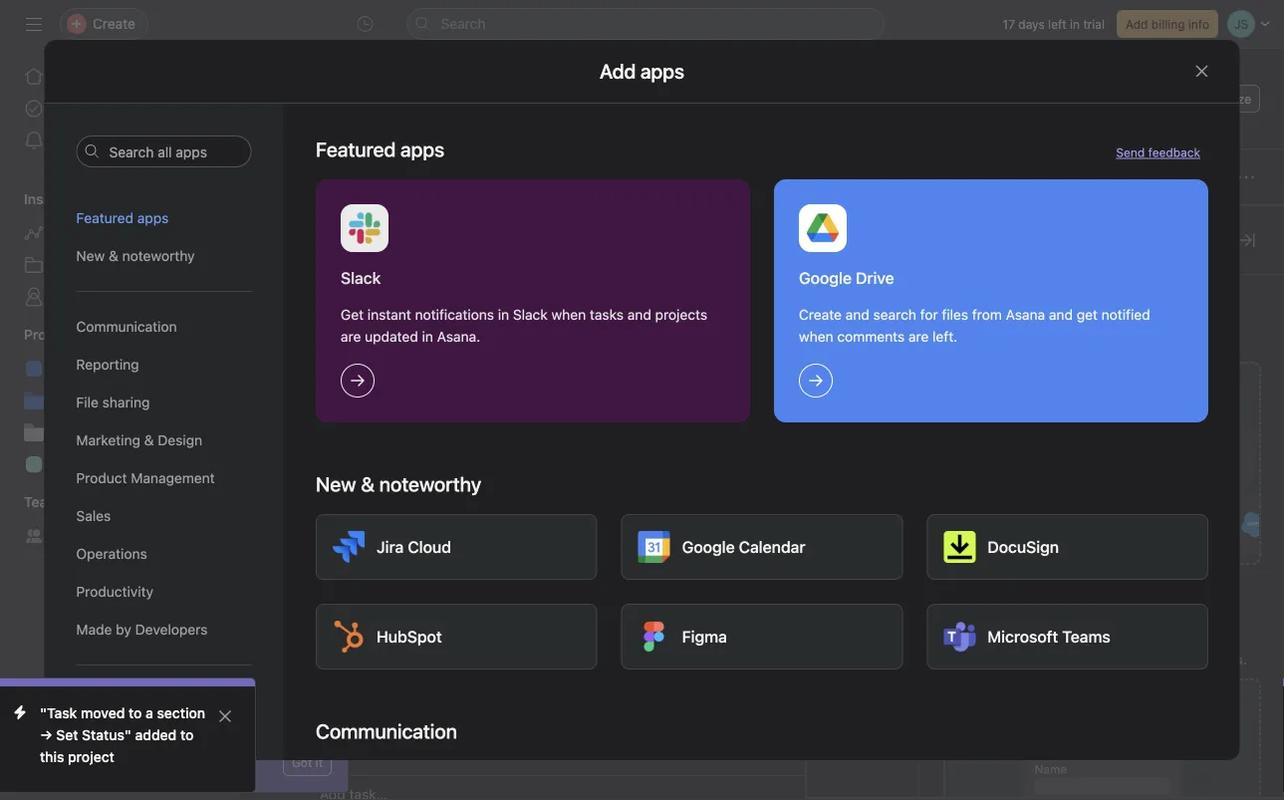 Task type: describe. For each thing, give the bounding box(es) containing it.
notifications
[[415, 307, 494, 323]]

file sharing
[[76, 394, 150, 411]]

send
[[1116, 146, 1145, 159]]

Share timeline with teammates text field
[[315, 471, 522, 491]]

list link
[[370, 123, 410, 145]]

3 rules
[[844, 398, 883, 412]]

marketing & design
[[76, 432, 202, 449]]

communication inside button
[[76, 318, 177, 335]]

hubspot
[[376, 628, 442, 646]]

asana inside create and search for files from asana and get notified when comments are left.
[[1006, 307, 1045, 323]]

are inside get instant notifications in slack when tasks and projects are updated in asana.
[[340, 328, 361, 345]]

a inside invite a teammate to start collaborating in asana got it
[[169, 695, 177, 712]]

add to starred image
[[632, 77, 648, 93]]

marketing & design button
[[76, 422, 252, 460]]

microsoft teams
[[988, 628, 1111, 646]]

my for my first portfolio
[[52, 424, 71, 441]]

team button
[[0, 492, 59, 512]]

–
[[906, 402, 913, 416]]

create
[[799, 307, 842, 323]]

functional
[[95, 456, 159, 472]]

tasks inside get instant notifications in slack when tasks and projects are updated in asana.
[[590, 307, 624, 323]]

google calendar button
[[621, 514, 903, 580]]

all
[[111, 684, 125, 701]]

close image
[[217, 709, 233, 725]]

portfolios link
[[12, 249, 227, 281]]

cross-functional project plan link
[[12, 449, 239, 480]]

hide sidebar image
[[26, 16, 42, 32]]

1 horizontal spatial the
[[1149, 313, 1170, 329]]

view all apps link
[[76, 682, 177, 704]]

set
[[56, 727, 78, 744]]

to do button
[[296, 348, 337, 384]]

jira cloud image
[[332, 531, 364, 563]]

in left asana.
[[422, 328, 433, 345]]

1 untitled section from the top
[[296, 264, 413, 283]]

uses
[[980, 334, 1010, 351]]

task
[[268, 217, 294, 231]]

1 horizontal spatial communication
[[315, 720, 457, 743]]

submissions
[[1098, 651, 1178, 668]]

google drive image
[[807, 212, 839, 244]]

file
[[76, 394, 99, 411]]

moved
[[81, 705, 125, 722]]

portfolio
[[104, 424, 158, 441]]

google calendar image
[[638, 531, 670, 563]]

management
[[131, 470, 215, 486]]

row containing js
[[240, 391, 1285, 428]]

invite a teammate to start collaborating in asana tooltip
[[115, 681, 348, 792]]

operations button
[[76, 535, 252, 573]]

add task… row for doing
[[240, 590, 1285, 628]]

team
[[944, 334, 976, 351]]

projects
[[655, 307, 707, 323]]

list
[[386, 125, 410, 142]]

3
[[844, 398, 851, 412]]

design
[[158, 432, 202, 449]]

invite for invite a teammate to start collaborating in asana got it
[[131, 695, 165, 712]]

search button
[[407, 8, 886, 40]]

team
[[24, 494, 59, 510]]

your
[[1209, 313, 1237, 329]]

overview
[[284, 125, 346, 142]]

name
[[1035, 763, 1068, 777]]

collapse task list for this section image for done
[[270, 650, 286, 666]]

projects
[[24, 326, 78, 343]]

in right left
[[1071, 17, 1081, 31]]

left
[[1049, 17, 1067, 31]]

asana.
[[437, 328, 480, 345]]

insights
[[24, 191, 76, 207]]

reporting inside insights element
[[52, 225, 115, 241]]

made by developers
[[76, 622, 208, 638]]

figma image
[[638, 621, 670, 653]]

project1 link
[[12, 353, 227, 385]]

1 untitled section button from the top
[[296, 255, 413, 291]]

got it button
[[283, 749, 332, 777]]

0 vertical spatial forms
[[846, 593, 881, 607]]

2 add task… row from the top
[[240, 498, 1285, 535]]

add up do
[[320, 309, 346, 325]]

invite for invite
[[56, 766, 92, 783]]

slack image
[[348, 212, 380, 244]]

featured apps
[[76, 210, 169, 226]]

are inside create and search for files from asana and get notified when comments are left.
[[909, 328, 929, 345]]

add up hubspot icon
[[320, 601, 346, 618]]

search
[[873, 307, 916, 323]]

project1
[[52, 360, 104, 377]]

new & noteworthy button
[[76, 237, 252, 275]]

asana inside invite a teammate to start collaborating in asana got it
[[233, 717, 273, 734]]

get
[[1077, 307, 1098, 323]]

share timeline with teammates cell
[[240, 463, 738, 499]]

section for second untitled section button from the top
[[359, 741, 413, 760]]

24
[[916, 402, 931, 416]]

1 horizontal spatial to
[[180, 727, 194, 744]]

2 fields
[[843, 300, 884, 314]]

rules for to do image
[[343, 358, 359, 374]]

in inside invite a teammate to start collaborating in asana got it
[[218, 717, 230, 734]]

plan
[[212, 456, 239, 472]]

hubspot button
[[315, 604, 597, 670]]

add task… button inside 'header to do' tree grid
[[320, 506, 388, 528]]

add task… inside 'header to do' tree grid
[[320, 509, 388, 525]]

cross-functional project plan
[[52, 456, 239, 472]]

project inside "task moved to a section → set status" added to this project
[[68, 749, 114, 766]]

Search all apps text field
[[76, 136, 252, 167]]

figma
[[682, 628, 727, 646]]

a inside "task moved to a section → set status" added to this project
[[146, 705, 153, 722]]

reporting inside button
[[76, 356, 139, 373]]

john
[[774, 402, 801, 416]]

collapse task list for this section image for untitled section
[[270, 743, 286, 759]]

task name
[[268, 217, 328, 231]]

feedback
[[1148, 146, 1201, 159]]

in right notifications
[[498, 307, 509, 323]]

add task… button for untitled section
[[320, 307, 388, 328]]

due date
[[864, 217, 915, 231]]

js button
[[993, 87, 1016, 111]]

instant
[[367, 307, 411, 323]]

1 vertical spatial the
[[1014, 334, 1035, 351]]

projects button
[[0, 325, 78, 345]]

2 untitled from the top
[[296, 741, 355, 760]]

slack inside get instant notifications in slack when tasks and projects are updated in asana.
[[513, 307, 548, 323]]

to do
[[296, 356, 337, 375]]

1 collapse task list for this section image from the top
[[270, 358, 286, 374]]

first
[[75, 424, 100, 441]]

add task… for untitled section
[[320, 309, 388, 325]]

when inside get instant notifications in slack when tasks and projects are updated in asana.
[[551, 307, 586, 323]]

invite button
[[19, 757, 105, 792]]

add billing info button
[[1117, 10, 1219, 38]]

teammate
[[180, 695, 245, 712]]

2 cell from the top
[[855, 463, 975, 499]]

to
[[296, 356, 314, 375]]



Task type: vqa. For each thing, say whether or not it's contained in the screenshot.
Product Management
yes



Task type: locate. For each thing, give the bounding box(es) containing it.
portfolio 1
[[52, 392, 116, 409]]

1 horizontal spatial a
[[169, 695, 177, 712]]

collapse task list for this section image left doing
[[270, 557, 286, 573]]

1 horizontal spatial forms
[[944, 622, 991, 640]]

0 horizontal spatial js
[[751, 402, 765, 416]]

row
[[240, 205, 1285, 242], [264, 241, 1261, 243], [240, 391, 1285, 428], [240, 427, 1285, 464], [240, 463, 1285, 499], [240, 683, 1285, 721], [240, 776, 1285, 800]]

inbox link
[[12, 125, 227, 157]]

section up added
[[157, 705, 205, 722]]

my inside my tasks link
[[52, 100, 71, 117]]

add task… up updated
[[320, 309, 388, 325]]

in down "teammate" in the bottom of the page
[[218, 717, 230, 734]]

2 collapse task list for this section image from the top
[[270, 557, 286, 573]]

0 horizontal spatial slack
[[340, 269, 381, 288]]

1 horizontal spatial js
[[997, 92, 1012, 106]]

untitled down done "button"
[[296, 741, 355, 760]]

& noteworthy
[[361, 472, 481, 496]]

draft project brief cell
[[240, 391, 738, 428]]

the right 'with'
[[1149, 313, 1170, 329]]

docusign image
[[944, 531, 976, 563]]

& inside button
[[144, 432, 154, 449]]

0 horizontal spatial &
[[109, 248, 119, 264]]

0 vertical spatial untitled section button
[[296, 255, 413, 291]]

js down 17
[[997, 92, 1012, 106]]

to left start
[[248, 695, 261, 712]]

my inside my first portfolio link
[[52, 424, 71, 441]]

1 vertical spatial reporting
[[76, 356, 139, 373]]

1 vertical spatial apps
[[129, 684, 161, 701]]

google calendar
[[682, 538, 805, 557]]

1 vertical spatial untitled section
[[296, 741, 413, 760]]

20
[[888, 402, 903, 416]]

2 horizontal spatial to
[[248, 695, 261, 712]]

by
[[116, 622, 131, 638]]

header to do tree grid
[[240, 391, 1285, 535]]

add task… row
[[240, 298, 1285, 336], [240, 498, 1285, 535], [240, 590, 1285, 628]]

0 horizontal spatial asana
[[233, 717, 273, 734]]

"task
[[40, 705, 77, 722]]

collapse task list for this section image
[[270, 265, 286, 281], [270, 650, 286, 666]]

tools
[[1174, 313, 1205, 329]]

collapse task list for this section image for untitled section
[[270, 265, 286, 281]]

global element
[[0, 49, 239, 168]]

add inside 'header to do' tree grid
[[320, 509, 346, 525]]

0 vertical spatial &
[[109, 248, 119, 264]]

untitled section
[[296, 264, 413, 283], [296, 741, 413, 760]]

0 vertical spatial untitled
[[296, 264, 355, 283]]

microsoft teams button
[[927, 604, 1209, 670]]

2 add task… from the top
[[320, 509, 388, 525]]

it
[[316, 756, 323, 770]]

3 collapse task list for this section image from the top
[[270, 743, 286, 759]]

0 vertical spatial when
[[551, 307, 586, 323]]

1 vertical spatial new
[[315, 472, 356, 496]]

operations
[[76, 546, 147, 562]]

marketing
[[76, 432, 140, 449]]

section for first untitled section button from the top
[[359, 264, 413, 283]]

1 vertical spatial add task… row
[[240, 498, 1285, 535]]

0 vertical spatial add task… row
[[240, 298, 1285, 336]]

section right the it
[[359, 741, 413, 760]]

0 vertical spatial add task… button
[[320, 307, 388, 328]]

js inside button
[[997, 92, 1012, 106]]

task… up jira cloud icon
[[349, 509, 388, 525]]

1 vertical spatial when
[[799, 328, 833, 345]]

new up jira cloud icon
[[315, 472, 356, 496]]

collapse task list for this section image
[[270, 358, 286, 374], [270, 557, 286, 573], [270, 743, 286, 759]]

apps up the noteworthy
[[137, 210, 169, 226]]

automatically turn form submissions into tasks.
[[944, 651, 1248, 668]]

add up jira cloud icon
[[320, 509, 346, 525]]

collapse task list for this section image for doing
[[270, 557, 286, 573]]

0 vertical spatial project
[[163, 456, 208, 472]]

and up comments
[[846, 307, 870, 323]]

1 horizontal spatial tasks
[[590, 307, 624, 323]]

1 horizontal spatial when
[[799, 328, 833, 345]]

2 are from the left
[[909, 328, 929, 345]]

projects element
[[0, 317, 239, 484]]

0 vertical spatial the
[[1149, 313, 1170, 329]]

1 vertical spatial add task… button
[[320, 506, 388, 528]]

0 vertical spatial communication
[[76, 318, 177, 335]]

0 horizontal spatial invite
[[56, 766, 92, 783]]

invite inside button
[[56, 766, 92, 783]]

1 horizontal spatial &
[[144, 432, 154, 449]]

customize button
[[1168, 85, 1261, 113]]

1 vertical spatial project
[[68, 749, 114, 766]]

2 collapse task list for this section image from the top
[[270, 650, 286, 666]]

tasks left "projects"
[[590, 307, 624, 323]]

with
[[1118, 313, 1145, 329]]

2 my from the top
[[52, 424, 71, 441]]

goals link
[[12, 281, 227, 313]]

1 collapse task list for this section image from the top
[[270, 265, 286, 281]]

1 horizontal spatial slack
[[513, 307, 548, 323]]

1 horizontal spatial and
[[846, 307, 870, 323]]

add task… button up hubspot icon
[[320, 599, 388, 621]]

add task… up hubspot icon
[[320, 601, 388, 618]]

most.
[[1038, 334, 1075, 351]]

integrated
[[980, 313, 1046, 329]]

0 horizontal spatial and
[[627, 307, 651, 323]]

0 horizontal spatial the
[[1014, 334, 1035, 351]]

build integrated workflows with the tools your team uses the most.
[[944, 313, 1237, 351]]

apps
[[944, 283, 982, 302]]

1 horizontal spatial new
[[315, 472, 356, 496]]

add task… button for doing
[[320, 599, 388, 621]]

section inside "task moved to a section → set status" added to this project
[[157, 705, 205, 722]]

get
[[340, 307, 363, 323]]

1 add task… from the top
[[320, 309, 388, 325]]

reporting
[[52, 225, 115, 241], [76, 356, 139, 373]]

this
[[40, 749, 64, 766]]

made
[[76, 622, 112, 638]]

task… for untitled section
[[349, 309, 388, 325]]

collapse task list for this section image left got
[[270, 743, 286, 759]]

are down for
[[909, 328, 929, 345]]

1 vertical spatial asana
[[233, 717, 273, 734]]

teams element
[[0, 484, 239, 556]]

to inside invite a teammate to start collaborating in asana got it
[[248, 695, 261, 712]]

3 add task… row from the top
[[240, 590, 1285, 628]]

tasks inside global element
[[75, 100, 109, 117]]

trial
[[1084, 17, 1105, 31]]

project down status"
[[68, 749, 114, 766]]

1 vertical spatial &
[[144, 432, 154, 449]]

project
[[163, 456, 208, 472], [68, 749, 114, 766]]

portfolio 1 link
[[12, 385, 227, 417]]

1 vertical spatial add task…
[[320, 509, 388, 525]]

collapse task list for this section image left to
[[270, 358, 286, 374]]

0 vertical spatial collapse task list for this section image
[[270, 358, 286, 374]]

add apps
[[600, 59, 685, 83]]

"task moved to a section → set status" added to this project
[[40, 705, 205, 766]]

3 add task… from the top
[[320, 601, 388, 618]]

featured
[[76, 210, 134, 226]]

0 horizontal spatial a
[[146, 705, 153, 722]]

section up instant at the top of page
[[359, 264, 413, 283]]

my first portfolio
[[52, 424, 158, 441]]

updated
[[365, 328, 418, 345]]

0 vertical spatial js
[[997, 92, 1012, 106]]

1 task… from the top
[[349, 309, 388, 325]]

task… inside 'header to do' tree grid
[[349, 509, 388, 525]]

2 and from the left
[[846, 307, 870, 323]]

Draft project brief text field
[[315, 399, 440, 419]]

productivity
[[76, 584, 154, 600]]

1 horizontal spatial project
[[163, 456, 208, 472]]

start
[[265, 695, 295, 712]]

asana right close icon
[[233, 717, 273, 734]]

docusign button
[[927, 514, 1209, 580]]

2 add task… button from the top
[[320, 506, 388, 528]]

2 untitled section from the top
[[296, 741, 413, 760]]

add task… button up jira cloud icon
[[320, 506, 388, 528]]

reporting link
[[12, 217, 227, 249]]

the down integrated
[[1014, 334, 1035, 351]]

to down view all apps link
[[129, 705, 142, 722]]

None text field
[[324, 67, 594, 103]]

new & noteworthy
[[315, 472, 481, 496]]

figma button
[[621, 604, 903, 670]]

0 vertical spatial new
[[76, 248, 105, 264]]

2 untitled section button from the top
[[296, 733, 413, 769]]

1 horizontal spatial asana
[[1006, 307, 1045, 323]]

communication up the it
[[315, 720, 457, 743]]

section
[[359, 264, 413, 283], [157, 705, 205, 722], [359, 741, 413, 760]]

add task… for doing
[[320, 601, 388, 618]]

doing
[[296, 556, 339, 575]]

1 horizontal spatial are
[[909, 328, 929, 345]]

portfolio
[[52, 392, 106, 409]]

1 add task… row from the top
[[240, 298, 1285, 336]]

add task… row down google drive
[[240, 298, 1285, 336]]

made by developers button
[[76, 611, 252, 649]]

send feedback
[[1116, 146, 1201, 159]]

add left the billing
[[1126, 17, 1149, 31]]

collaborating
[[131, 717, 214, 734]]

→
[[40, 727, 53, 744]]

2 vertical spatial add task… row
[[240, 590, 1285, 628]]

2 task… from the top
[[349, 509, 388, 525]]

my for my tasks
[[52, 100, 71, 117]]

john smith
[[774, 402, 837, 416]]

add task… up jira cloud icon
[[320, 509, 388, 525]]

info
[[1189, 17, 1210, 31]]

0 vertical spatial slack
[[340, 269, 381, 288]]

& for design
[[144, 432, 154, 449]]

0 horizontal spatial tasks
[[75, 100, 109, 117]]

slack up "get" on the left of page
[[340, 269, 381, 288]]

and left "projects"
[[627, 307, 651, 323]]

add task… button up rules for to do icon
[[320, 307, 388, 328]]

insights element
[[0, 181, 239, 317]]

a up added
[[146, 705, 153, 722]]

communication button
[[76, 308, 252, 346]]

get instant notifications in slack when tasks and projects are updated in asana.
[[340, 307, 707, 345]]

1 are from the left
[[340, 328, 361, 345]]

collapse task list for this section image down task
[[270, 265, 286, 281]]

js inside 'header to do' tree grid
[[751, 402, 765, 416]]

2 horizontal spatial and
[[1049, 307, 1073, 323]]

0 vertical spatial section
[[359, 264, 413, 283]]

task
[[315, 170, 339, 184]]

customize
[[1192, 92, 1252, 106]]

0 vertical spatial collapse task list for this section image
[[270, 265, 286, 281]]

cell
[[855, 427, 975, 464], [855, 463, 975, 499]]

add left the task
[[289, 170, 311, 184]]

1 vertical spatial slack
[[513, 307, 548, 323]]

close this dialog image
[[1195, 63, 1211, 79]]

3 and from the left
[[1049, 307, 1073, 323]]

js
[[997, 92, 1012, 106], [751, 402, 765, 416]]

overview link
[[268, 123, 346, 145]]

project down design
[[163, 456, 208, 472]]

my left 'first'
[[52, 424, 71, 441]]

untitled up "get" on the left of page
[[296, 264, 355, 283]]

0 vertical spatial add task…
[[320, 309, 388, 325]]

search
[[441, 15, 486, 32]]

0 vertical spatial reporting
[[52, 225, 115, 241]]

cross-
[[52, 456, 95, 472]]

tasks up inbox
[[75, 100, 109, 117]]

add task… row down google calendar button
[[240, 590, 1285, 628]]

new inside "button"
[[76, 248, 105, 264]]

1 add task… button from the top
[[320, 307, 388, 328]]

0 horizontal spatial are
[[340, 328, 361, 345]]

0 horizontal spatial when
[[551, 307, 586, 323]]

communication
[[76, 318, 177, 335], [315, 720, 457, 743]]

done button
[[296, 640, 335, 676]]

1 vertical spatial my
[[52, 424, 71, 441]]

3 task… from the top
[[349, 601, 388, 618]]

0 horizontal spatial new
[[76, 248, 105, 264]]

1 vertical spatial section
[[157, 705, 205, 722]]

1 cell from the top
[[855, 427, 975, 464]]

close details image
[[1240, 232, 1256, 248]]

collapse task list for this section image left done "button"
[[270, 650, 286, 666]]

files
[[942, 307, 968, 323]]

0 vertical spatial task…
[[349, 309, 388, 325]]

and inside get instant notifications in slack when tasks and projects are updated in asana.
[[627, 307, 651, 323]]

and for google drive
[[1049, 307, 1073, 323]]

sales
[[76, 508, 111, 524]]

1 vertical spatial collapse task list for this section image
[[270, 557, 286, 573]]

1 my from the top
[[52, 100, 71, 117]]

google drive
[[799, 269, 894, 288]]

my tasks
[[52, 100, 109, 117]]

new down featured
[[76, 248, 105, 264]]

task… up updated
[[349, 309, 388, 325]]

add task… row up google calendar
[[240, 498, 1285, 535]]

0 vertical spatial invite
[[131, 695, 165, 712]]

1 vertical spatial task…
[[349, 509, 388, 525]]

invite right all
[[131, 695, 165, 712]]

1 horizontal spatial invite
[[131, 695, 165, 712]]

add task… button
[[320, 307, 388, 328], [320, 506, 388, 528], [320, 599, 388, 621]]

add task… row for untitled section
[[240, 298, 1285, 336]]

2 vertical spatial section
[[359, 741, 413, 760]]

1 vertical spatial untitled section button
[[296, 733, 413, 769]]

slack right notifications
[[513, 307, 548, 323]]

fields
[[853, 300, 884, 314]]

1 vertical spatial forms
[[944, 622, 991, 640]]

0 horizontal spatial communication
[[76, 318, 177, 335]]

2 vertical spatial add task… button
[[320, 599, 388, 621]]

js left john
[[751, 402, 765, 416]]

0 vertical spatial untitled section
[[296, 264, 413, 283]]

reporting up 1
[[76, 356, 139, 373]]

0 horizontal spatial project
[[68, 749, 114, 766]]

& inside "button"
[[109, 248, 119, 264]]

task… up hubspot icon
[[349, 601, 388, 618]]

new & noteworthy
[[76, 248, 195, 264]]

0 vertical spatial tasks
[[75, 100, 109, 117]]

0 horizontal spatial to
[[129, 705, 142, 722]]

a up the collaborating
[[169, 695, 177, 712]]

2
[[843, 300, 850, 314]]

invite inside invite a teammate to start collaborating in asana got it
[[131, 695, 165, 712]]

1 vertical spatial js
[[751, 402, 765, 416]]

and left get
[[1049, 307, 1073, 323]]

0 vertical spatial asana
[[1006, 307, 1045, 323]]

jira cloud button
[[315, 514, 597, 580]]

apps
[[137, 210, 169, 226], [129, 684, 161, 701]]

search list box
[[407, 8, 886, 40]]

to
[[248, 695, 261, 712], [129, 705, 142, 722], [180, 727, 194, 744]]

& for noteworthy
[[109, 248, 119, 264]]

my first portfolio link
[[12, 417, 227, 449]]

hubspot image
[[332, 621, 364, 653]]

invite down this
[[56, 766, 92, 783]]

form
[[1065, 651, 1095, 668]]

apps inside button
[[137, 210, 169, 226]]

view all apps
[[76, 684, 161, 701]]

my up inbox
[[52, 100, 71, 117]]

2 vertical spatial task…
[[349, 601, 388, 618]]

3 add task… button from the top
[[320, 599, 388, 621]]

insights button
[[0, 189, 76, 209]]

new for new & noteworthy
[[315, 472, 356, 496]]

portfolios
[[52, 257, 113, 273]]

row containing task name
[[240, 205, 1285, 242]]

new for new & noteworthy
[[76, 248, 105, 264]]

when inside create and search for files from asana and get notified when comments are left.
[[799, 328, 833, 345]]

to right added
[[180, 727, 194, 744]]

and for slack
[[627, 307, 651, 323]]

communication down 'goals' link at the left top of page
[[76, 318, 177, 335]]

file sharing button
[[76, 384, 252, 422]]

2 vertical spatial collapse task list for this section image
[[270, 743, 286, 759]]

forms
[[846, 593, 881, 607], [944, 622, 991, 640]]

my
[[52, 100, 71, 117], [52, 424, 71, 441]]

docusign
[[988, 538, 1059, 557]]

0 horizontal spatial forms
[[846, 593, 881, 607]]

0 vertical spatial apps
[[137, 210, 169, 226]]

asana right from
[[1006, 307, 1045, 323]]

1 vertical spatial tasks
[[590, 307, 624, 323]]

microsoft teams image
[[944, 621, 976, 653]]

1 and from the left
[[627, 307, 651, 323]]

reporting up portfolios
[[52, 225, 115, 241]]

1 vertical spatial collapse task list for this section image
[[270, 650, 286, 666]]

are down "get" on the left of page
[[340, 328, 361, 345]]

1 vertical spatial invite
[[56, 766, 92, 783]]

0 vertical spatial my
[[52, 100, 71, 117]]

jira cloud
[[376, 538, 451, 557]]

1 vertical spatial untitled
[[296, 741, 355, 760]]

1 vertical spatial communication
[[315, 720, 457, 743]]

add task button
[[264, 163, 348, 191]]

apps right all
[[129, 684, 161, 701]]

2 vertical spatial add task…
[[320, 601, 388, 618]]

task… for doing
[[349, 601, 388, 618]]

1 untitled from the top
[[296, 264, 355, 283]]



